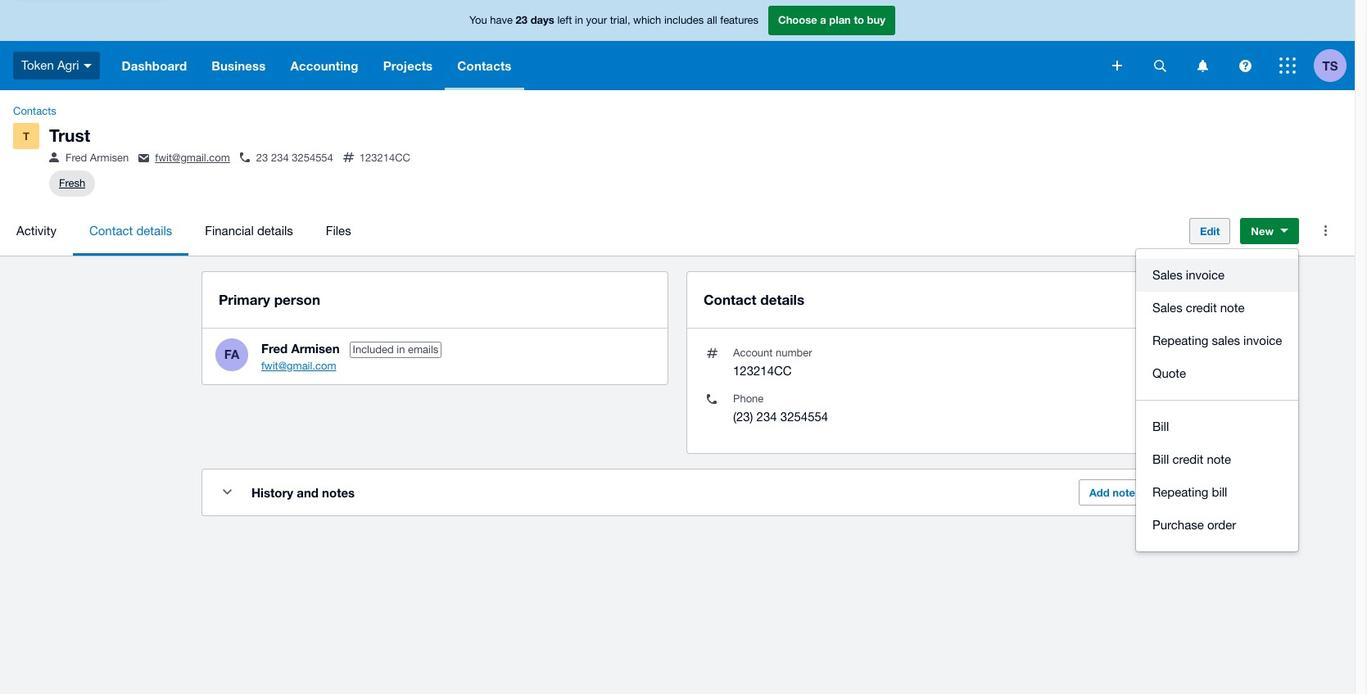 Task type: describe. For each thing, give the bounding box(es) containing it.
phone (23) 234 3254554
[[734, 392, 829, 423]]

choose
[[779, 13, 818, 26]]

1 horizontal spatial invoice
[[1244, 333, 1283, 347]]

contacts button
[[445, 41, 524, 90]]

bill credit note link
[[1137, 443, 1299, 476]]

credit for sales
[[1187, 301, 1218, 314]]

(23)
[[734, 410, 754, 423]]

accounting
[[291, 58, 359, 73]]

contacts link
[[7, 103, 63, 120]]

purchase order
[[1153, 518, 1237, 532]]

sales for sales credit note
[[1153, 301, 1183, 314]]

1 vertical spatial 23
[[256, 152, 268, 164]]

new button
[[1241, 218, 1300, 244]]

contacts for contacts popup button
[[458, 58, 512, 73]]

number
[[776, 346, 813, 359]]

bill credit note
[[1153, 452, 1232, 466]]

choose a plan to buy
[[779, 13, 886, 26]]

you have 23 days left in your trial, which includes all features
[[470, 13, 759, 26]]

repeating for repeating sales invoice
[[1153, 333, 1209, 347]]

financial
[[205, 223, 254, 237]]

primary
[[219, 291, 270, 308]]

in inside you have 23 days left in your trial, which includes all features
[[575, 14, 584, 26]]

edit button
[[1190, 218, 1231, 244]]

accounting button
[[278, 41, 371, 90]]

financial details
[[205, 223, 293, 237]]

includes
[[665, 14, 704, 26]]

1 vertical spatial armisen
[[291, 341, 340, 355]]

token
[[21, 58, 54, 72]]

note for sales credit note
[[1221, 301, 1245, 314]]

create new document menu list box
[[1137, 249, 1299, 551]]

purchase
[[1153, 518, 1205, 532]]

left
[[558, 14, 572, 26]]

contacts for contacts link
[[13, 105, 56, 117]]

t
[[23, 130, 29, 143]]

23 inside banner
[[516, 13, 528, 26]]

3254554 inside phone (23) 234 3254554
[[781, 410, 829, 423]]

credit for bill
[[1173, 452, 1204, 466]]

0 horizontal spatial fred
[[66, 152, 87, 164]]

email image
[[139, 154, 149, 162]]

fwit@gmail.com for the fwit@gmail.com 'link' to the left
[[155, 152, 230, 164]]

quote link
[[1137, 357, 1299, 390]]

note inside button
[[1113, 486, 1136, 499]]

repeating bill
[[1153, 485, 1228, 499]]

fa
[[224, 347, 239, 362]]

a
[[821, 13, 827, 26]]

purchase order link
[[1137, 509, 1299, 541]]

sales credit note
[[1153, 301, 1245, 314]]

projects button
[[371, 41, 445, 90]]

ts
[[1323, 58, 1339, 73]]

0 horizontal spatial armisen
[[90, 152, 129, 164]]

trial,
[[610, 14, 631, 26]]

fresh button
[[59, 170, 85, 196]]

1 vertical spatial fred
[[261, 341, 288, 355]]

and
[[297, 485, 319, 500]]

fwit@gmail.com for the rightmost the fwit@gmail.com 'link'
[[261, 360, 336, 372]]

order
[[1208, 518, 1237, 532]]

files
[[326, 223, 351, 237]]

phone number image
[[240, 153, 250, 162]]

sales invoice link
[[1137, 259, 1299, 291]]

0 horizontal spatial fwit@gmail.com link
[[155, 152, 230, 164]]

1 horizontal spatial fwit@gmail.com link
[[261, 360, 336, 372]]

0 horizontal spatial svg image
[[1113, 61, 1123, 70]]

toggle button
[[211, 476, 243, 509]]

days
[[531, 13, 555, 26]]

contact inside button
[[89, 223, 133, 237]]

have
[[490, 14, 513, 26]]

actions menu image
[[1310, 214, 1343, 247]]

you
[[470, 14, 487, 26]]

repeating sales invoice
[[1153, 333, 1283, 347]]

all
[[707, 14, 718, 26]]

notes
[[322, 485, 355, 500]]

toggle image
[[223, 489, 232, 495]]

which
[[634, 14, 662, 26]]

buy
[[868, 13, 886, 26]]

emails
[[408, 343, 439, 355]]

token agri
[[21, 58, 79, 72]]

bill
[[1213, 485, 1228, 499]]

details for the financial details button
[[257, 223, 293, 237]]

included in emails
[[353, 343, 439, 355]]

group containing sales invoice
[[1137, 249, 1299, 551]]

agri
[[57, 58, 79, 72]]

234 inside phone (23) 234 3254554
[[757, 410, 778, 423]]

financial details button
[[189, 206, 310, 255]]

0 horizontal spatial in
[[397, 343, 405, 355]]

svg image inside token agri popup button
[[83, 64, 91, 68]]



Task type: vqa. For each thing, say whether or not it's contained in the screenshot.
on at the top
no



Task type: locate. For each thing, give the bounding box(es) containing it.
0 vertical spatial credit
[[1187, 301, 1218, 314]]

0 vertical spatial in
[[575, 14, 584, 26]]

0 horizontal spatial contact
[[89, 223, 133, 237]]

0 vertical spatial sales
[[1153, 268, 1183, 282]]

1 sales from the top
[[1153, 268, 1183, 282]]

invoice right sales
[[1244, 333, 1283, 347]]

new
[[1252, 224, 1275, 237]]

details down email icon
[[136, 223, 172, 237]]

invoice
[[1187, 268, 1225, 282], [1244, 333, 1283, 347]]

bill for bill credit note
[[1153, 452, 1170, 466]]

bill link
[[1137, 410, 1299, 443]]

1 vertical spatial fwit@gmail.com
[[261, 360, 336, 372]]

1 horizontal spatial contact
[[704, 291, 757, 308]]

business
[[212, 58, 266, 73]]

contacts up t
[[13, 105, 56, 117]]

armisen down the person
[[291, 341, 340, 355]]

contact details down email icon
[[89, 223, 172, 237]]

0 vertical spatial bill
[[1153, 419, 1170, 433]]

123214cc inside account number 123214cc
[[734, 364, 792, 378]]

dashboard
[[122, 58, 187, 73]]

0 horizontal spatial contacts
[[13, 105, 56, 117]]

0 horizontal spatial invoice
[[1187, 268, 1225, 282]]

23 right have
[[516, 13, 528, 26]]

0 horizontal spatial details
[[136, 223, 172, 237]]

sales
[[1153, 268, 1183, 282], [1153, 301, 1183, 314]]

repeating inside repeating sales invoice link
[[1153, 333, 1209, 347]]

2 horizontal spatial details
[[761, 291, 805, 308]]

trust
[[49, 125, 90, 146]]

invoice up sales credit note
[[1187, 268, 1225, 282]]

1 vertical spatial contacts
[[13, 105, 56, 117]]

banner
[[0, 0, 1356, 90]]

1 vertical spatial in
[[397, 343, 405, 355]]

0 horizontal spatial 234
[[271, 152, 289, 164]]

contact details
[[89, 223, 172, 237], [704, 291, 805, 308]]

1 horizontal spatial armisen
[[291, 341, 340, 355]]

account number image
[[343, 153, 354, 162]]

sales up sales credit note
[[1153, 268, 1183, 282]]

1 vertical spatial note
[[1208, 452, 1232, 466]]

repeating sales invoice link
[[1137, 324, 1299, 357]]

svg image
[[1280, 57, 1297, 74], [1198, 59, 1209, 72], [1113, 61, 1123, 70]]

in left emails
[[397, 343, 405, 355]]

0 vertical spatial 123214cc
[[360, 152, 411, 164]]

1 vertical spatial contact
[[704, 291, 757, 308]]

contacts
[[458, 58, 512, 73], [13, 105, 56, 117]]

fred right fa at the left
[[261, 341, 288, 355]]

repeating inside repeating bill link
[[1153, 485, 1209, 499]]

0 vertical spatial 3254554
[[292, 152, 333, 164]]

0 horizontal spatial contact details
[[89, 223, 172, 237]]

1 horizontal spatial svg image
[[1198, 59, 1209, 72]]

0 horizontal spatial svg image
[[83, 64, 91, 68]]

3254554
[[292, 152, 333, 164], [781, 410, 829, 423]]

sales
[[1213, 333, 1241, 347]]

1 horizontal spatial fwit@gmail.com
[[261, 360, 336, 372]]

contacts down 'you'
[[458, 58, 512, 73]]

0 vertical spatial 234
[[271, 152, 289, 164]]

your
[[587, 14, 607, 26]]

1 horizontal spatial in
[[575, 14, 584, 26]]

1 horizontal spatial details
[[257, 223, 293, 237]]

fred armisen
[[66, 152, 129, 164], [261, 341, 340, 355]]

bill for bill
[[1153, 419, 1170, 433]]

plan
[[830, 13, 851, 26]]

fwit@gmail.com right email icon
[[155, 152, 230, 164]]

1 vertical spatial contact details
[[704, 291, 805, 308]]

phone
[[734, 392, 764, 405]]

1 horizontal spatial fred armisen
[[261, 341, 340, 355]]

business button
[[199, 41, 278, 90]]

1 vertical spatial repeating
[[1153, 485, 1209, 499]]

0 horizontal spatial fwit@gmail.com
[[155, 152, 230, 164]]

ts button
[[1315, 41, 1356, 90]]

account
[[734, 346, 773, 359]]

sales invoice
[[1153, 268, 1225, 282]]

23 234 3254554
[[256, 152, 333, 164]]

2 horizontal spatial svg image
[[1280, 57, 1297, 74]]

add
[[1090, 486, 1110, 499]]

details up number
[[761, 291, 805, 308]]

0 vertical spatial fred
[[66, 152, 87, 164]]

fwit@gmail.com
[[155, 152, 230, 164], [261, 360, 336, 372]]

armisen
[[90, 152, 129, 164], [291, 341, 340, 355]]

fred right primary person icon
[[66, 152, 87, 164]]

1 horizontal spatial 23
[[516, 13, 528, 26]]

files button
[[310, 206, 368, 255]]

fresh
[[59, 177, 85, 189]]

history and notes
[[252, 485, 355, 500]]

0 vertical spatial contacts
[[458, 58, 512, 73]]

dashboard link
[[109, 41, 199, 90]]

234
[[271, 152, 289, 164], [757, 410, 778, 423]]

1 vertical spatial credit
[[1173, 452, 1204, 466]]

234 right phone number icon
[[271, 152, 289, 164]]

add note
[[1090, 486, 1136, 499]]

2 repeating from the top
[[1153, 485, 1209, 499]]

account number 123214cc
[[734, 346, 813, 378]]

0 vertical spatial note
[[1221, 301, 1245, 314]]

3254554 right (23)
[[781, 410, 829, 423]]

contact up account
[[704, 291, 757, 308]]

in right the left
[[575, 14, 584, 26]]

234 right (23)
[[757, 410, 778, 423]]

1 horizontal spatial 123214cc
[[734, 364, 792, 378]]

note up sales
[[1221, 301, 1245, 314]]

0 horizontal spatial 23
[[256, 152, 268, 164]]

0 vertical spatial armisen
[[90, 152, 129, 164]]

1 vertical spatial invoice
[[1244, 333, 1283, 347]]

0 vertical spatial fwit@gmail.com
[[155, 152, 230, 164]]

0 vertical spatial contact details
[[89, 223, 172, 237]]

credit up repeating bill
[[1173, 452, 1204, 466]]

0 horizontal spatial 123214cc
[[360, 152, 411, 164]]

fwit@gmail.com down the person
[[261, 360, 336, 372]]

repeating up purchase in the bottom right of the page
[[1153, 485, 1209, 499]]

note
[[1221, 301, 1245, 314], [1208, 452, 1232, 466], [1113, 486, 1136, 499]]

1 horizontal spatial contact details
[[704, 291, 805, 308]]

sales down 'sales invoice'
[[1153, 301, 1183, 314]]

1 horizontal spatial svg image
[[1154, 59, 1167, 72]]

contact details button
[[73, 206, 189, 255]]

armisen left email icon
[[90, 152, 129, 164]]

details right financial
[[257, 223, 293, 237]]

credit
[[1187, 301, 1218, 314], [1173, 452, 1204, 466]]

banner containing ts
[[0, 0, 1356, 90]]

to
[[854, 13, 865, 26]]

1 horizontal spatial contacts
[[458, 58, 512, 73]]

sales credit note link
[[1137, 291, 1299, 324]]

quote
[[1153, 366, 1187, 380]]

1 horizontal spatial 234
[[757, 410, 778, 423]]

1 repeating from the top
[[1153, 333, 1209, 347]]

details for contact details button
[[136, 223, 172, 237]]

contact details inside contact details button
[[89, 223, 172, 237]]

contacts inside popup button
[[458, 58, 512, 73]]

fwit@gmail.com link
[[155, 152, 230, 164], [261, 360, 336, 372]]

123214cc right account number image
[[360, 152, 411, 164]]

0 vertical spatial repeating
[[1153, 333, 1209, 347]]

0 vertical spatial fwit@gmail.com link
[[155, 152, 230, 164]]

included
[[353, 343, 394, 355]]

bill
[[1153, 419, 1170, 433], [1153, 452, 1170, 466]]

primary person
[[219, 291, 320, 308]]

0 horizontal spatial 3254554
[[292, 152, 333, 164]]

1 vertical spatial sales
[[1153, 301, 1183, 314]]

23 right phone number icon
[[256, 152, 268, 164]]

3254554 left account number image
[[292, 152, 333, 164]]

123214cc
[[360, 152, 411, 164], [734, 364, 792, 378]]

0 vertical spatial contact
[[89, 223, 133, 237]]

details
[[136, 223, 172, 237], [257, 223, 293, 237], [761, 291, 805, 308]]

0 vertical spatial invoice
[[1187, 268, 1225, 282]]

fred armisen down trust
[[66, 152, 129, 164]]

credit down 'sales invoice'
[[1187, 301, 1218, 314]]

features
[[721, 14, 759, 26]]

activity
[[16, 223, 56, 237]]

contact right activity
[[89, 223, 133, 237]]

note for bill credit note
[[1208, 452, 1232, 466]]

2 vertical spatial note
[[1113, 486, 1136, 499]]

edit
[[1201, 224, 1221, 237]]

add note button
[[1079, 479, 1147, 505]]

token agri button
[[0, 41, 109, 90]]

0 horizontal spatial fred armisen
[[66, 152, 129, 164]]

123214cc down account
[[734, 364, 792, 378]]

1 vertical spatial fwit@gmail.com link
[[261, 360, 336, 372]]

repeating bill link
[[1137, 476, 1299, 509]]

history
[[252, 485, 294, 500]]

repeating up 'quote'
[[1153, 333, 1209, 347]]

1 vertical spatial 234
[[757, 410, 778, 423]]

2 horizontal spatial svg image
[[1240, 59, 1252, 72]]

activity button
[[0, 206, 73, 255]]

2 sales from the top
[[1153, 301, 1183, 314]]

1 vertical spatial fred armisen
[[261, 341, 340, 355]]

1 vertical spatial 123214cc
[[734, 364, 792, 378]]

bill inside bill link
[[1153, 419, 1170, 433]]

fwit@gmail.com link right email icon
[[155, 152, 230, 164]]

svg image
[[1154, 59, 1167, 72], [1240, 59, 1252, 72], [83, 64, 91, 68]]

1 vertical spatial bill
[[1153, 452, 1170, 466]]

0 vertical spatial fred armisen
[[66, 152, 129, 164]]

sales for sales invoice
[[1153, 268, 1183, 282]]

person
[[274, 291, 320, 308]]

bill up bill credit note
[[1153, 419, 1170, 433]]

contact
[[89, 223, 133, 237], [704, 291, 757, 308]]

1 horizontal spatial 3254554
[[781, 410, 829, 423]]

bill up repeating bill
[[1153, 452, 1170, 466]]

note right add
[[1113, 486, 1136, 499]]

repeating for repeating bill
[[1153, 485, 1209, 499]]

primary person image
[[49, 153, 59, 162]]

menu containing activity
[[0, 206, 1177, 255]]

note down bill link
[[1208, 452, 1232, 466]]

menu
[[0, 206, 1177, 255]]

fwit@gmail.com link down the person
[[261, 360, 336, 372]]

0 vertical spatial 23
[[516, 13, 528, 26]]

group
[[1137, 249, 1299, 551]]

fred armisen down the person
[[261, 341, 340, 355]]

projects
[[383, 58, 433, 73]]

1 vertical spatial 3254554
[[781, 410, 829, 423]]

contact details up account
[[704, 291, 805, 308]]

repeating
[[1153, 333, 1209, 347], [1153, 485, 1209, 499]]

fred
[[66, 152, 87, 164], [261, 341, 288, 355]]

1 bill from the top
[[1153, 419, 1170, 433]]

2 bill from the top
[[1153, 452, 1170, 466]]

1 horizontal spatial fred
[[261, 341, 288, 355]]



